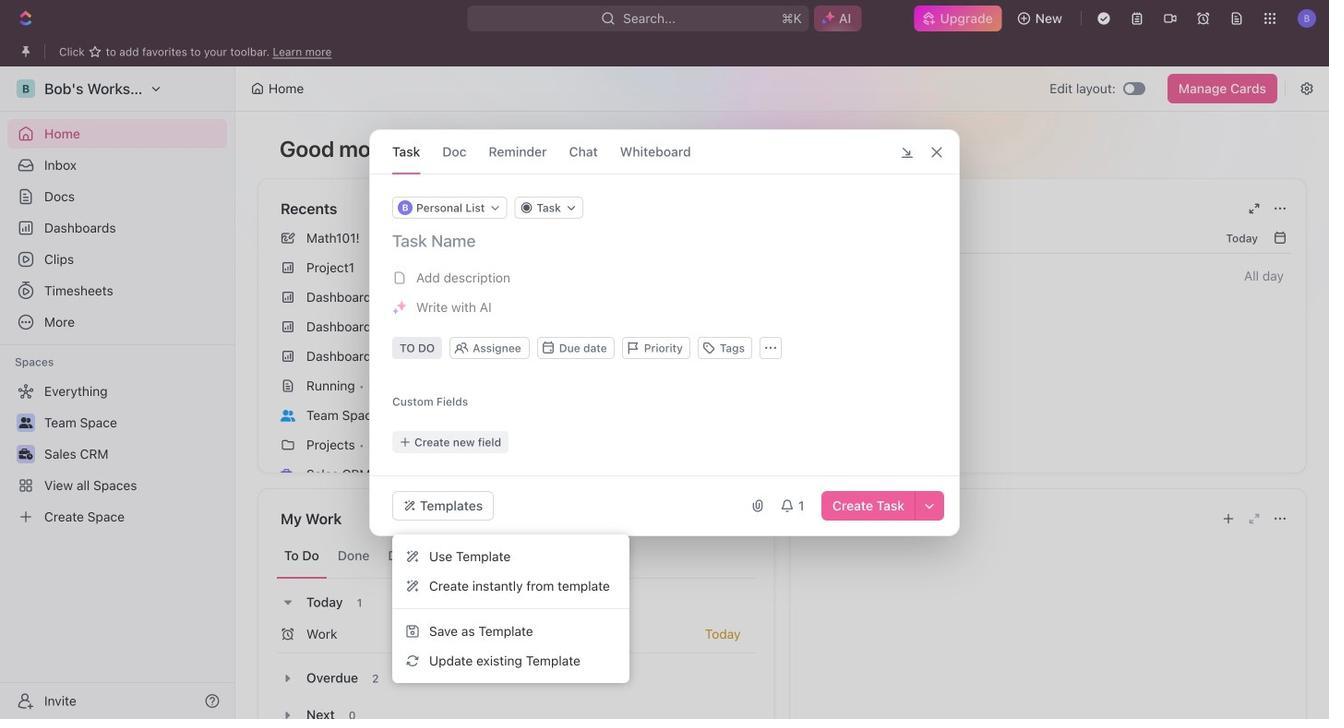 Task type: locate. For each thing, give the bounding box(es) containing it.
dialog
[[369, 129, 961, 537]]

tree
[[7, 377, 227, 532]]

tab list
[[277, 534, 756, 579]]



Task type: describe. For each thing, give the bounding box(es) containing it.
tree inside "sidebar" navigation
[[7, 377, 227, 532]]

business time image
[[281, 469, 296, 481]]

sidebar navigation
[[0, 66, 236, 719]]

Task Name text field
[[393, 230, 941, 252]]

user group image
[[281, 410, 296, 422]]



Task type: vqa. For each thing, say whether or not it's contained in the screenshot.
tree inside the Sidebar navigation
yes



